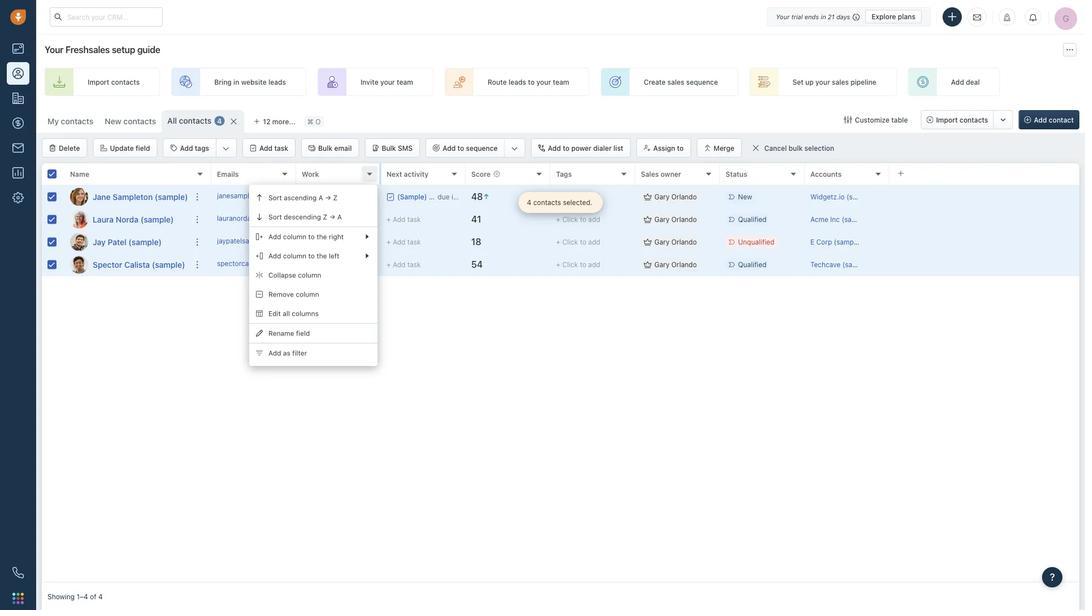 Task type: describe. For each thing, give the bounding box(es) containing it.
z inside sort ascending a → z "menu item"
[[333, 194, 338, 202]]

2 sales from the left
[[832, 78, 849, 86]]

website
[[241, 78, 267, 86]]

3684932360
[[302, 192, 345, 200]]

update field button
[[93, 139, 157, 158]]

21
[[828, 13, 835, 20]]

techcave (sample)
[[811, 261, 871, 269]]

add for 18
[[589, 238, 601, 246]]

import contacts for import contacts button
[[937, 116, 989, 124]]

3684945781
[[302, 260, 343, 268]]

next
[[387, 170, 402, 178]]

1 team from the left
[[397, 78, 413, 86]]

route
[[488, 78, 507, 86]]

press space to deselect this row. row containing laura norda (sample)
[[42, 209, 212, 231]]

48
[[472, 191, 483, 202]]

e corp (sample)
[[811, 238, 863, 246]]

angle down image
[[512, 143, 518, 154]]

add for add to power dialer list
[[548, 144, 561, 152]]

click for 54
[[563, 261, 578, 269]]

+ add task for 41
[[387, 216, 421, 224]]

sms
[[398, 144, 413, 152]]

add contact
[[1035, 116, 1074, 124]]

sort ascending a → z
[[269, 194, 338, 202]]

sequence for create sales sequence
[[687, 78, 718, 86]]

task for 54
[[408, 261, 421, 269]]

press space to deselect this row. row containing 48
[[212, 186, 1080, 209]]

sort ascending a → z menu item
[[249, 188, 378, 208]]

sort descending z → a
[[269, 213, 342, 221]]

add for add tags
[[180, 144, 193, 152]]

remove
[[269, 291, 294, 299]]

laura norda (sample)
[[93, 215, 174, 224]]

more...
[[272, 118, 296, 126]]

setup
[[112, 44, 135, 55]]

your trial ends in 21 days
[[777, 13, 851, 20]]

dialer
[[594, 144, 612, 152]]

add for add column to the left
[[269, 252, 281, 260]]

invite
[[361, 78, 379, 86]]

contacts inside grid
[[534, 199, 561, 207]]

add for add task
[[260, 144, 273, 152]]

pipeline
[[851, 78, 877, 86]]

edit all columns
[[269, 310, 319, 318]]

container_wx8msf4aqz5i3rn1 image for 41
[[644, 216, 652, 224]]

grid containing 48
[[42, 162, 1080, 584]]

unqualified
[[739, 238, 775, 246]]

gary for 54
[[655, 261, 670, 269]]

add column to the right
[[269, 233, 344, 241]]

laura norda (sample) link
[[93, 214, 174, 225]]

+ add task for 54
[[387, 261, 421, 269]]

54
[[472, 259, 483, 270]]

e corp (sample) link
[[811, 238, 863, 246]]

a inside "menu item"
[[319, 194, 323, 202]]

freshsales
[[66, 44, 110, 55]]

1 your from the left
[[381, 78, 395, 86]]

1 horizontal spatial in
[[821, 13, 827, 20]]

lauranordasample@gmail.com link
[[217, 214, 313, 226]]

add as filter
[[269, 349, 307, 357]]

orlando for 41
[[672, 216, 697, 224]]

contacts up 'update field'
[[124, 117, 156, 126]]

task inside button
[[275, 144, 288, 152]]

(sample) for jay patel (sample)
[[129, 238, 162, 247]]

click for 18
[[563, 238, 578, 246]]

1 container_wx8msf4aqz5i3rn1 image from the top
[[644, 193, 652, 201]]

bulk for bulk sms
[[382, 144, 396, 152]]

all contacts 4
[[167, 116, 222, 126]]

⌘
[[308, 118, 314, 126]]

qualified for 41
[[739, 216, 767, 224]]

+ click to add for 18
[[556, 238, 601, 246]]

edit all columns menu item
[[249, 304, 378, 323]]

create sales sequence
[[644, 78, 718, 86]]

sort descending z → a menu item
[[249, 208, 378, 227]]

add for 54
[[589, 261, 601, 269]]

add deal link
[[909, 68, 1001, 96]]

(sample) for e corp (sample)
[[834, 238, 863, 246]]

gary orlando for 18
[[655, 238, 697, 246]]

assign to button
[[637, 139, 691, 158]]

4 contacts selected.
[[527, 199, 593, 207]]

spectorcalista@gmail.com 3684945781
[[217, 260, 343, 268]]

a inside menu item
[[338, 213, 342, 221]]

team inside 'link'
[[553, 78, 570, 86]]

add for 41
[[589, 216, 601, 224]]

add tags button
[[164, 139, 216, 157]]

the for left
[[317, 252, 327, 260]]

3 your from the left
[[816, 78, 831, 86]]

laura
[[93, 215, 114, 224]]

orlando for 54
[[672, 261, 697, 269]]

assign
[[654, 144, 676, 152]]

your freshsales setup guide
[[45, 44, 160, 55]]

to inside group
[[458, 144, 464, 152]]

activity
[[404, 170, 429, 178]]

inc
[[831, 216, 840, 224]]

cell for 41
[[890, 209, 1080, 231]]

tags
[[556, 170, 572, 178]]

j image for jane sampleton (sample)
[[70, 188, 88, 206]]

contacts inside import contacts button
[[960, 116, 989, 124]]

techcave
[[811, 261, 841, 269]]

status
[[726, 170, 748, 178]]

→ for a
[[329, 213, 336, 221]]

my
[[48, 117, 59, 126]]

contacts inside import contacts link
[[111, 78, 140, 86]]

1 cell from the top
[[890, 186, 1080, 208]]

bulk sms
[[382, 144, 413, 152]]

spectorcalista@gmail.com
[[217, 260, 301, 268]]

import for import contacts button
[[937, 116, 958, 124]]

⌘ o
[[308, 118, 321, 126]]

add for add to sequence
[[443, 144, 456, 152]]

set
[[793, 78, 804, 86]]

delete button
[[42, 139, 87, 158]]

cell for 54
[[890, 254, 1080, 276]]

task for 18
[[408, 238, 421, 246]]

cell for 18
[[890, 231, 1080, 253]]

new for new
[[739, 193, 753, 201]]

1 + click to add from the top
[[556, 193, 601, 201]]

41
[[472, 214, 482, 225]]

add for add deal
[[952, 78, 965, 86]]

z inside sort descending z → a menu item
[[323, 213, 328, 221]]

collapse column
[[269, 271, 321, 279]]

update field
[[110, 144, 150, 152]]

your for your freshsales setup guide
[[45, 44, 63, 55]]

edit
[[269, 310, 281, 318]]

column for add column to the right
[[283, 233, 307, 241]]

(sample) down the e corp (sample) link
[[843, 261, 871, 269]]

column for remove column
[[296, 291, 319, 299]]

sales
[[641, 170, 659, 178]]

jay patel (sample) link
[[93, 237, 162, 248]]

to inside 'link'
[[528, 78, 535, 86]]

add column to the left
[[269, 252, 340, 260]]

explore
[[872, 13, 897, 21]]

of
[[90, 593, 96, 601]]

merge button
[[697, 139, 742, 158]]

bulk email button
[[301, 139, 359, 158]]

bring in website leads
[[214, 78, 286, 86]]

press space to deselect this row. row containing jane sampleton (sample)
[[42, 186, 212, 209]]

lauranordasample@gmail.com
[[217, 215, 313, 222]]

selection
[[805, 144, 835, 152]]

email image
[[974, 12, 982, 22]]

jay patel (sample)
[[93, 238, 162, 247]]

sequence for add to sequence
[[466, 144, 498, 152]]

accounts
[[811, 170, 842, 178]]

name row
[[42, 163, 212, 186]]

days
[[837, 13, 851, 20]]

collapse column menu item
[[249, 266, 378, 285]]

remove column
[[269, 291, 319, 299]]

cancel
[[765, 144, 787, 152]]

1 orlando from the top
[[672, 193, 697, 201]]

the for right
[[317, 233, 327, 241]]

contacts right "all"
[[179, 116, 212, 126]]

jaypatelsample@gmail.com link
[[217, 236, 304, 248]]

bulk sms button
[[365, 139, 420, 158]]

add tags
[[180, 144, 209, 152]]



Task type: vqa. For each thing, say whether or not it's contained in the screenshot.
Created by CREATED
no



Task type: locate. For each thing, give the bounding box(es) containing it.
new contacts
[[105, 117, 156, 126]]

(sample) right corp
[[834, 238, 863, 246]]

jane
[[93, 192, 111, 202]]

in left 21
[[821, 13, 827, 20]]

add to power dialer list button
[[531, 139, 631, 158]]

your left "trial" on the top right of page
[[777, 13, 790, 20]]

container_wx8msf4aqz5i3rn1 image for 54
[[644, 261, 652, 269]]

field for rename field
[[296, 330, 310, 338]]

contacts left "selected."
[[534, 199, 561, 207]]

set up your sales pipeline link
[[750, 68, 897, 96]]

+ add task for 18
[[387, 238, 421, 246]]

your right the invite
[[381, 78, 395, 86]]

new down status
[[739, 193, 753, 201]]

1 horizontal spatial bulk
[[382, 144, 396, 152]]

1 vertical spatial a
[[338, 213, 342, 221]]

a right "ascending" on the top left of page
[[319, 194, 323, 202]]

1 horizontal spatial import contacts
[[937, 116, 989, 124]]

4 + click to add from the top
[[556, 261, 601, 269]]

(sample) for jane sampleton (sample)
[[155, 192, 188, 202]]

0 horizontal spatial your
[[381, 78, 395, 86]]

0 vertical spatial import contacts
[[88, 78, 140, 86]]

3 cell from the top
[[890, 231, 1080, 253]]

jane sampleton (sample)
[[93, 192, 188, 202]]

menu
[[249, 185, 378, 366]]

2 + click to add from the top
[[556, 216, 601, 224]]

as
[[283, 349, 291, 357]]

0 vertical spatial + add task
[[387, 216, 421, 224]]

to inside "button"
[[678, 144, 684, 152]]

1 qualified from the top
[[739, 216, 767, 224]]

3 gary orlando from the top
[[655, 238, 697, 246]]

acme inc (sample)
[[811, 216, 870, 224]]

→ up 4167348672
[[325, 194, 331, 202]]

customize
[[855, 116, 890, 124]]

container_wx8msf4aqz5i3rn1 image
[[644, 193, 652, 201], [644, 216, 652, 224], [644, 261, 652, 269]]

0 horizontal spatial your
[[45, 44, 63, 55]]

2 qualified from the top
[[739, 261, 767, 269]]

gary orlando for 41
[[655, 216, 697, 224]]

field down columns
[[296, 330, 310, 338]]

1 vertical spatial field
[[296, 330, 310, 338]]

sales
[[668, 78, 685, 86], [832, 78, 849, 86]]

(sample) for acme inc (sample)
[[842, 216, 870, 224]]

4 left "selected."
[[527, 199, 532, 207]]

0 horizontal spatial field
[[136, 144, 150, 152]]

route leads to your team link
[[445, 68, 590, 96]]

orlando for 18
[[672, 238, 697, 246]]

phone element
[[7, 562, 29, 585]]

add inside group
[[443, 144, 456, 152]]

your left freshsales
[[45, 44, 63, 55]]

3 + click to add from the top
[[556, 238, 601, 246]]

row group containing 48
[[212, 186, 1080, 277]]

1 gary from the top
[[655, 193, 670, 201]]

sort up lauranordasample@gmail.com
[[269, 194, 282, 202]]

Search your CRM... text field
[[50, 7, 163, 27]]

add
[[952, 78, 965, 86], [1035, 116, 1048, 124], [180, 144, 193, 152], [260, 144, 273, 152], [443, 144, 456, 152], [548, 144, 561, 152], [393, 216, 406, 224], [269, 233, 281, 241], [393, 238, 406, 246], [269, 252, 281, 260], [393, 261, 406, 269], [269, 349, 281, 357]]

leads inside 'link'
[[509, 78, 526, 86]]

freshworks switcher image
[[12, 593, 24, 605]]

janesampleton@gmail.com
[[217, 192, 303, 200]]

right
[[329, 233, 344, 241]]

j image
[[70, 188, 88, 206], [70, 233, 88, 251]]

import contacts link
[[45, 68, 160, 96]]

0 vertical spatial the
[[317, 233, 327, 241]]

1 sales from the left
[[668, 78, 685, 86]]

sort for sort descending z → a
[[269, 213, 282, 221]]

sort inside sort descending z → a menu item
[[269, 213, 282, 221]]

field inside button
[[136, 144, 150, 152]]

field right update
[[136, 144, 150, 152]]

qualified up unqualified
[[739, 216, 767, 224]]

power
[[572, 144, 592, 152]]

0 vertical spatial in
[[821, 13, 827, 20]]

0 vertical spatial j image
[[70, 188, 88, 206]]

sequence up score
[[466, 144, 498, 152]]

→ for z
[[325, 194, 331, 202]]

(sample) up spector calista (sample)
[[129, 238, 162, 247]]

1 vertical spatial new
[[739, 193, 753, 201]]

2 team from the left
[[553, 78, 570, 86]]

4 cell from the top
[[890, 254, 1080, 276]]

column down 3684945781 "link"
[[298, 271, 321, 279]]

merge
[[714, 144, 735, 152]]

2 your from the left
[[537, 78, 551, 86]]

your inside 'link'
[[537, 78, 551, 86]]

(sample) right sampleton
[[155, 192, 188, 202]]

calista
[[124, 260, 150, 269]]

new up update
[[105, 117, 121, 126]]

1 vertical spatial import contacts
[[937, 116, 989, 124]]

2 vertical spatial + add task
[[387, 261, 421, 269]]

angle down image
[[223, 143, 230, 154]]

add
[[589, 193, 601, 201], [589, 216, 601, 224], [334, 237, 346, 245], [589, 238, 601, 246], [589, 261, 601, 269]]

1 vertical spatial sequence
[[466, 144, 498, 152]]

set up your sales pipeline
[[793, 78, 877, 86]]

explore plans link
[[866, 10, 922, 23]]

1 horizontal spatial z
[[333, 194, 338, 202]]

column for add column to the left
[[283, 252, 307, 260]]

0 vertical spatial sequence
[[687, 78, 718, 86]]

0 vertical spatial your
[[777, 13, 790, 20]]

2 cell from the top
[[890, 209, 1080, 231]]

(sample) for spector calista (sample)
[[152, 260, 185, 269]]

update
[[110, 144, 134, 152]]

0 horizontal spatial import
[[88, 78, 109, 86]]

add deal
[[952, 78, 980, 86]]

1 + add task from the top
[[387, 216, 421, 224]]

bulk inside bulk email button
[[318, 144, 333, 152]]

1 horizontal spatial field
[[296, 330, 310, 338]]

qualified down unqualified
[[739, 261, 767, 269]]

phone image
[[12, 568, 24, 579]]

0 vertical spatial field
[[136, 144, 150, 152]]

new inside press space to deselect this row. row
[[739, 193, 753, 201]]

2 bulk from the left
[[382, 144, 396, 152]]

techcave (sample) link
[[811, 261, 871, 269]]

s image
[[70, 256, 88, 274]]

a up right
[[338, 213, 342, 221]]

1 j image from the top
[[70, 188, 88, 206]]

column for collapse column
[[298, 271, 321, 279]]

spector calista (sample) link
[[93, 259, 185, 271]]

2 container_wx8msf4aqz5i3rn1 image from the top
[[644, 216, 652, 224]]

qualified
[[739, 216, 767, 224], [739, 261, 767, 269]]

+ click to add for 41
[[556, 216, 601, 224]]

ascending
[[284, 194, 317, 202]]

import down your freshsales setup guide in the left top of the page
[[88, 78, 109, 86]]

add for add as filter
[[269, 349, 281, 357]]

column up collapse column
[[283, 252, 307, 260]]

sort down janesampleton@gmail.com 3684932360
[[269, 213, 282, 221]]

0 vertical spatial qualified
[[739, 216, 767, 224]]

add for add column to the right
[[269, 233, 281, 241]]

add inside menu item
[[269, 349, 281, 357]]

import contacts inside button
[[937, 116, 989, 124]]

container_wx8msf4aqz5i3rn1 image
[[845, 116, 853, 124], [752, 144, 760, 152], [387, 193, 395, 201], [644, 238, 652, 246]]

3 container_wx8msf4aqz5i3rn1 image from the top
[[644, 261, 652, 269]]

remove column menu item
[[249, 285, 378, 304]]

gary for 41
[[655, 216, 670, 224]]

1 vertical spatial sort
[[269, 213, 282, 221]]

assign to
[[654, 144, 684, 152]]

+ click to add for 54
[[556, 261, 601, 269]]

sequence inside "link"
[[687, 78, 718, 86]]

add task button
[[243, 139, 296, 158]]

0 vertical spatial container_wx8msf4aqz5i3rn1 image
[[644, 193, 652, 201]]

up
[[806, 78, 814, 86]]

grid
[[42, 162, 1080, 584]]

press space to deselect this row. row containing 41
[[212, 209, 1080, 231]]

0 horizontal spatial team
[[397, 78, 413, 86]]

1 bulk from the left
[[318, 144, 333, 152]]

norda
[[116, 215, 139, 224]]

0 vertical spatial a
[[319, 194, 323, 202]]

collapse
[[269, 271, 296, 279]]

sales inside "link"
[[668, 78, 685, 86]]

jaypatelsample@gmail.com + click to add
[[217, 237, 346, 245]]

column inside "menu item"
[[298, 271, 321, 279]]

add tags group
[[163, 139, 237, 158]]

1 vertical spatial z
[[323, 213, 328, 221]]

→ up right
[[329, 213, 336, 221]]

sequence right create
[[687, 78, 718, 86]]

1 horizontal spatial sequence
[[687, 78, 718, 86]]

(sample) inside "link"
[[152, 260, 185, 269]]

o
[[316, 118, 321, 126]]

1 gary orlando from the top
[[655, 193, 697, 201]]

4 gary orlando from the top
[[655, 261, 697, 269]]

import contacts down add deal
[[937, 116, 989, 124]]

add contact button
[[1019, 110, 1080, 130]]

1 horizontal spatial a
[[338, 213, 342, 221]]

press space to deselect this row. row containing 54
[[212, 254, 1080, 277]]

2 j image from the top
[[70, 233, 88, 251]]

press space to deselect this row. row containing 18
[[212, 231, 1080, 254]]

2 gary from the top
[[655, 216, 670, 224]]

your right route
[[537, 78, 551, 86]]

2 vertical spatial 4
[[98, 593, 103, 601]]

cell
[[890, 186, 1080, 208], [890, 209, 1080, 231], [890, 231, 1080, 253], [890, 254, 1080, 276]]

showing 1–4 of 4
[[48, 593, 103, 601]]

owner
[[661, 170, 682, 178]]

jay
[[93, 238, 106, 247]]

contacts
[[111, 78, 140, 86], [960, 116, 989, 124], [179, 116, 212, 126], [61, 117, 94, 126], [124, 117, 156, 126], [534, 199, 561, 207]]

column down descending
[[283, 233, 307, 241]]

3 gary from the top
[[655, 238, 670, 246]]

import inside button
[[937, 116, 958, 124]]

(sample) right calista
[[152, 260, 185, 269]]

1 horizontal spatial new
[[739, 193, 753, 201]]

left
[[329, 252, 340, 260]]

0 horizontal spatial a
[[319, 194, 323, 202]]

4 gary from the top
[[655, 261, 670, 269]]

(sample) right inc
[[842, 216, 870, 224]]

columns
[[292, 310, 319, 318]]

0 horizontal spatial in
[[234, 78, 239, 86]]

0 horizontal spatial new
[[105, 117, 121, 126]]

→ inside "menu item"
[[325, 194, 331, 202]]

sales left pipeline
[[832, 78, 849, 86]]

row group containing jane sampleton (sample)
[[42, 186, 212, 277]]

sort inside sort ascending a → z "menu item"
[[269, 194, 282, 202]]

column up columns
[[296, 291, 319, 299]]

press space to deselect this row. row containing jay patel (sample)
[[42, 231, 212, 254]]

add to sequence group
[[426, 139, 526, 158]]

1 horizontal spatial sales
[[832, 78, 849, 86]]

1 row group from the left
[[42, 186, 212, 277]]

1 horizontal spatial team
[[553, 78, 570, 86]]

→ inside menu item
[[329, 213, 336, 221]]

gary
[[655, 193, 670, 201], [655, 216, 670, 224], [655, 238, 670, 246], [655, 261, 670, 269]]

1 vertical spatial qualified
[[739, 261, 767, 269]]

contacts down deal
[[960, 116, 989, 124]]

0 vertical spatial import
[[88, 78, 109, 86]]

1 vertical spatial →
[[329, 213, 336, 221]]

descending
[[284, 213, 321, 221]]

(sample) up acme inc (sample)
[[847, 193, 875, 201]]

2 the from the top
[[317, 252, 327, 260]]

1 vertical spatial + add task
[[387, 238, 421, 246]]

1 horizontal spatial your
[[537, 78, 551, 86]]

to
[[528, 78, 535, 86], [458, 144, 464, 152], [563, 144, 570, 152], [678, 144, 684, 152], [580, 193, 587, 201], [580, 216, 587, 224], [308, 233, 315, 241], [326, 237, 332, 245], [580, 238, 587, 246], [308, 252, 315, 260], [580, 261, 587, 269]]

click
[[563, 193, 578, 201], [563, 216, 578, 224], [308, 237, 324, 245], [563, 238, 578, 246], [563, 261, 578, 269]]

bulk for bulk email
[[318, 144, 333, 152]]

2 row group from the left
[[212, 186, 1080, 277]]

field for update field
[[136, 144, 150, 152]]

add inside group
[[180, 144, 193, 152]]

gary orlando for 54
[[655, 261, 697, 269]]

1 vertical spatial j image
[[70, 233, 88, 251]]

new for new contacts
[[105, 117, 121, 126]]

l image
[[70, 211, 88, 229]]

(sample) down jane sampleton (sample) link
[[141, 215, 174, 224]]

your right up
[[816, 78, 831, 86]]

menu containing sort ascending a → z
[[249, 185, 378, 366]]

field inside menu item
[[296, 330, 310, 338]]

rename field menu item
[[249, 324, 378, 343]]

column inside menu item
[[296, 291, 319, 299]]

4 right of
[[98, 593, 103, 601]]

1 the from the top
[[317, 233, 327, 241]]

janesampleton@gmail.com link
[[217, 191, 303, 203]]

in right bring
[[234, 78, 239, 86]]

j image left jane
[[70, 188, 88, 206]]

2 horizontal spatial 4
[[527, 199, 532, 207]]

import contacts button
[[921, 110, 994, 130]]

z up 4167348672
[[333, 194, 338, 202]]

0 horizontal spatial sales
[[668, 78, 685, 86]]

bulk left sms
[[382, 144, 396, 152]]

import contacts for import contacts link
[[88, 78, 140, 86]]

2 horizontal spatial your
[[816, 78, 831, 86]]

import contacts group
[[921, 110, 1014, 130]]

the left left at the left top of page
[[317, 252, 327, 260]]

4 orlando from the top
[[672, 261, 697, 269]]

sort
[[269, 194, 282, 202], [269, 213, 282, 221]]

1 horizontal spatial import
[[937, 116, 958, 124]]

z down 3684932360 link
[[323, 213, 328, 221]]

import for import contacts link
[[88, 78, 109, 86]]

sequence
[[687, 78, 718, 86], [466, 144, 498, 152]]

filter
[[292, 349, 307, 357]]

name column header
[[64, 163, 212, 186]]

invite your team
[[361, 78, 413, 86]]

leads right route
[[509, 78, 526, 86]]

trial
[[792, 13, 803, 20]]

score
[[472, 170, 491, 178]]

table
[[892, 116, 908, 124]]

emails
[[217, 170, 239, 178]]

gary for 18
[[655, 238, 670, 246]]

press space to deselect this row. row
[[42, 186, 212, 209], [212, 186, 1080, 209], [42, 209, 212, 231], [212, 209, 1080, 231], [42, 231, 212, 254], [212, 231, 1080, 254], [42, 254, 212, 277], [212, 254, 1080, 277]]

1 horizontal spatial leads
[[509, 78, 526, 86]]

1 vertical spatial import
[[937, 116, 958, 124]]

widgetz.io (sample) link
[[811, 193, 875, 201]]

my contacts
[[48, 117, 94, 126]]

leads right website
[[269, 78, 286, 86]]

1 vertical spatial container_wx8msf4aqz5i3rn1 image
[[644, 216, 652, 224]]

column
[[283, 233, 307, 241], [283, 252, 307, 260], [298, 271, 321, 279], [296, 291, 319, 299]]

field
[[136, 144, 150, 152], [296, 330, 310, 338]]

4 inside all contacts 4
[[217, 117, 222, 125]]

press space to deselect this row. row containing spector calista (sample)
[[42, 254, 212, 277]]

guide
[[137, 44, 160, 55]]

click for 41
[[563, 216, 578, 224]]

0 vertical spatial z
[[333, 194, 338, 202]]

spectorcalista@gmail.com link
[[217, 259, 301, 271]]

0 horizontal spatial leads
[[269, 78, 286, 86]]

task for 41
[[408, 216, 421, 224]]

j image for jay patel (sample)
[[70, 233, 88, 251]]

j image left the jay
[[70, 233, 88, 251]]

(sample)
[[155, 192, 188, 202], [847, 193, 875, 201], [141, 215, 174, 224], [842, 216, 870, 224], [129, 238, 162, 247], [834, 238, 863, 246], [152, 260, 185, 269], [843, 261, 871, 269]]

add to sequence button
[[426, 139, 505, 157]]

sort for sort ascending a → z
[[269, 194, 282, 202]]

1 vertical spatial the
[[317, 252, 327, 260]]

(sample) for laura norda (sample)
[[141, 215, 174, 224]]

patel
[[108, 238, 127, 247]]

task
[[275, 144, 288, 152], [408, 216, 421, 224], [408, 238, 421, 246], [408, 261, 421, 269]]

add as filter menu item
[[249, 344, 378, 363]]

1 leads from the left
[[269, 78, 286, 86]]

row group
[[42, 186, 212, 277], [212, 186, 1080, 277]]

add for add contact
[[1035, 116, 1048, 124]]

0 vertical spatial new
[[105, 117, 121, 126]]

your for your trial ends in 21 days
[[777, 13, 790, 20]]

2 orlando from the top
[[672, 216, 697, 224]]

bulk
[[789, 144, 803, 152]]

0 horizontal spatial 4
[[98, 593, 103, 601]]

container_wx8msf4aqz5i3rn1 image inside customize table button
[[845, 116, 853, 124]]

3 + add task from the top
[[387, 261, 421, 269]]

0 horizontal spatial import contacts
[[88, 78, 140, 86]]

all
[[283, 310, 290, 318]]

2 + add task from the top
[[387, 238, 421, 246]]

contacts right my
[[61, 117, 94, 126]]

4
[[217, 117, 222, 125], [527, 199, 532, 207], [98, 593, 103, 601]]

in
[[821, 13, 827, 20], [234, 78, 239, 86]]

2 vertical spatial container_wx8msf4aqz5i3rn1 image
[[644, 261, 652, 269]]

widgetz.io
[[811, 193, 845, 201]]

2 gary orlando from the top
[[655, 216, 697, 224]]

1 sort from the top
[[269, 194, 282, 202]]

2 leads from the left
[[509, 78, 526, 86]]

sales right create
[[668, 78, 685, 86]]

4 inside grid
[[527, 199, 532, 207]]

contacts down setup
[[111, 78, 140, 86]]

0 vertical spatial sort
[[269, 194, 282, 202]]

import down the add deal link
[[937, 116, 958, 124]]

+ click to add
[[556, 193, 601, 201], [556, 216, 601, 224], [556, 238, 601, 246], [556, 261, 601, 269]]

12
[[263, 118, 271, 126]]

import contacts down setup
[[88, 78, 140, 86]]

new contacts button
[[99, 110, 162, 133], [105, 117, 156, 126]]

2 sort from the top
[[269, 213, 282, 221]]

1 vertical spatial 4
[[527, 199, 532, 207]]

the
[[317, 233, 327, 241], [317, 252, 327, 260]]

qualified for 54
[[739, 261, 767, 269]]

add to sequence
[[443, 144, 498, 152]]

1 vertical spatial your
[[45, 44, 63, 55]]

0 vertical spatial 4
[[217, 117, 222, 125]]

3 orlando from the top
[[672, 238, 697, 246]]

sequence inside button
[[466, 144, 498, 152]]

0 vertical spatial →
[[325, 194, 331, 202]]

ends
[[805, 13, 820, 20]]

bulk left email
[[318, 144, 333, 152]]

leads
[[269, 78, 286, 86], [509, 78, 526, 86]]

bulk inside bulk sms button
[[382, 144, 396, 152]]

1 horizontal spatial your
[[777, 13, 790, 20]]

1 vertical spatial in
[[234, 78, 239, 86]]

0 horizontal spatial sequence
[[466, 144, 498, 152]]

0 horizontal spatial z
[[323, 213, 328, 221]]

4 right all contacts link
[[217, 117, 222, 125]]

sampleton
[[113, 192, 153, 202]]

the left right
[[317, 233, 327, 241]]

spector
[[93, 260, 122, 269]]

1 horizontal spatial 4
[[217, 117, 222, 125]]

all contacts link
[[167, 115, 212, 127]]

0 horizontal spatial bulk
[[318, 144, 333, 152]]

acme
[[811, 216, 829, 224]]

invite your team link
[[318, 68, 434, 96]]



